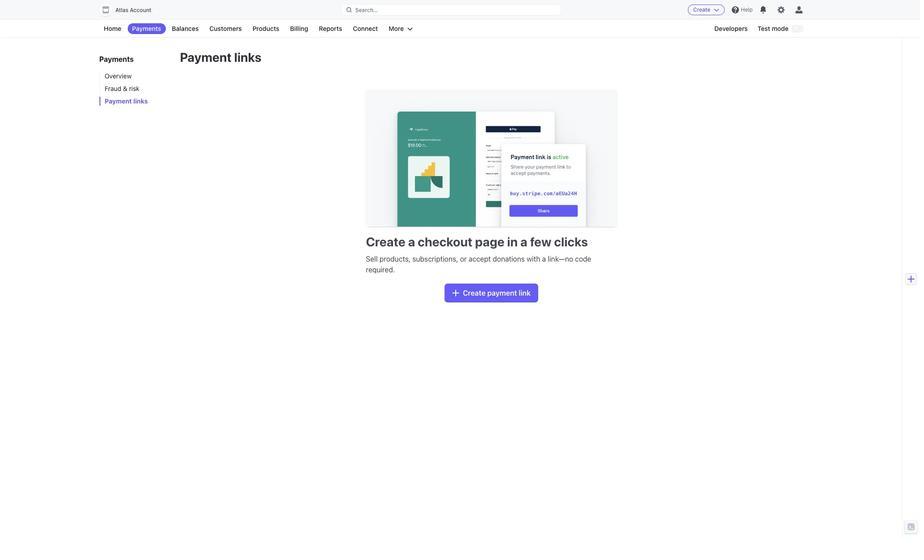 Task type: describe. For each thing, give the bounding box(es) containing it.
page
[[475, 235, 505, 249]]

fraud & risk
[[105, 85, 140, 92]]

required.
[[366, 266, 395, 274]]

1 horizontal spatial payment
[[180, 50, 232, 65]]

connect link
[[349, 23, 383, 34]]

create payment link link
[[445, 284, 538, 302]]

risk
[[129, 85, 140, 92]]

billing
[[290, 25, 308, 32]]

balances link
[[168, 23, 203, 34]]

Search… text field
[[341, 4, 562, 15]]

create for create payment link
[[463, 289, 486, 297]]

home link
[[99, 23, 126, 34]]

fraud
[[105, 85, 121, 92]]

payments link
[[128, 23, 166, 34]]

sell products, subscriptions, or accept donations with a link—no code required.
[[366, 255, 592, 274]]

fraud & risk link
[[99, 84, 171, 93]]

create for create
[[694, 6, 711, 13]]

link—no
[[548, 255, 574, 263]]

accept
[[469, 255, 491, 263]]

create payment link
[[463, 289, 531, 297]]

atlas account
[[115, 7, 151, 13]]

products link
[[248, 23, 284, 34]]

few
[[531, 235, 552, 249]]

test
[[758, 25, 771, 32]]

in
[[508, 235, 518, 249]]

with
[[527, 255, 541, 263]]

atlas account button
[[99, 4, 160, 16]]

Search… search field
[[341, 4, 562, 15]]

customers
[[210, 25, 242, 32]]

0 horizontal spatial a
[[408, 235, 415, 249]]

billing link
[[286, 23, 313, 34]]

subscriptions,
[[413, 255, 459, 263]]

developers link
[[710, 23, 753, 34]]



Task type: locate. For each thing, give the bounding box(es) containing it.
links down "fraud & risk" "link"
[[133, 97, 148, 105]]

payments up overview
[[99, 55, 134, 63]]

payments
[[132, 25, 161, 32], [99, 55, 134, 63]]

developers
[[715, 25, 748, 32]]

create up products,
[[366, 235, 406, 249]]

payment links link
[[99, 97, 171, 106]]

mode
[[772, 25, 789, 32]]

1 vertical spatial payment links
[[105, 97, 148, 105]]

clicks
[[555, 235, 588, 249]]

payment links down customers link at the top left of page
[[180, 50, 262, 65]]

0 vertical spatial create
[[694, 6, 711, 13]]

test mode
[[758, 25, 789, 32]]

code
[[576, 255, 592, 263]]

help button
[[729, 3, 757, 17]]

more
[[389, 25, 404, 32]]

1 horizontal spatial links
[[234, 50, 262, 65]]

more button
[[385, 23, 418, 34]]

2 vertical spatial create
[[463, 289, 486, 297]]

products
[[253, 25, 280, 32]]

sell
[[366, 255, 378, 263]]

donations
[[493, 255, 525, 263]]

account
[[130, 7, 151, 13]]

payment
[[488, 289, 517, 297]]

0 vertical spatial payments
[[132, 25, 161, 32]]

a up products,
[[408, 235, 415, 249]]

create button
[[688, 4, 725, 15]]

reports link
[[315, 23, 347, 34]]

payment
[[180, 50, 232, 65], [105, 97, 132, 105]]

a inside sell products, subscriptions, or accept donations with a link—no code required.
[[543, 255, 546, 263]]

a
[[408, 235, 415, 249], [521, 235, 528, 249], [543, 255, 546, 263]]

payment links
[[180, 50, 262, 65], [105, 97, 148, 105]]

1 horizontal spatial create
[[463, 289, 486, 297]]

0 vertical spatial payment
[[180, 50, 232, 65]]

1 vertical spatial payment
[[105, 97, 132, 105]]

0 horizontal spatial payment
[[105, 97, 132, 105]]

create for create a checkout page in a few clicks
[[366, 235, 406, 249]]

2 horizontal spatial create
[[694, 6, 711, 13]]

notifications image
[[760, 6, 768, 13]]

a right in
[[521, 235, 528, 249]]

home
[[104, 25, 121, 32]]

products,
[[380, 255, 411, 263]]

atlas
[[115, 7, 129, 13]]

checkout
[[418, 235, 473, 249]]

help
[[742, 6, 753, 13]]

1 horizontal spatial payment links
[[180, 50, 262, 65]]

&
[[123, 85, 127, 92]]

create left the payment
[[463, 289, 486, 297]]

links
[[234, 50, 262, 65], [133, 97, 148, 105]]

a right with on the top right of page
[[543, 255, 546, 263]]

or
[[460, 255, 467, 263]]

search…
[[356, 7, 378, 13]]

reports
[[319, 25, 342, 32]]

0 horizontal spatial create
[[366, 235, 406, 249]]

1 horizontal spatial a
[[521, 235, 528, 249]]

payments down account
[[132, 25, 161, 32]]

1 vertical spatial payments
[[99, 55, 134, 63]]

payment down the fraud & risk
[[105, 97, 132, 105]]

links down products link
[[234, 50, 262, 65]]

payment links down & at the top of the page
[[105, 97, 148, 105]]

2 horizontal spatial a
[[543, 255, 546, 263]]

overview
[[105, 72, 132, 80]]

1 vertical spatial links
[[133, 97, 148, 105]]

create inside button
[[694, 6, 711, 13]]

create
[[694, 6, 711, 13], [366, 235, 406, 249], [463, 289, 486, 297]]

link
[[519, 289, 531, 297]]

create up developers link
[[694, 6, 711, 13]]

customers link
[[205, 23, 246, 34]]

0 vertical spatial payment links
[[180, 50, 262, 65]]

create a checkout page in a few clicks
[[366, 235, 588, 249]]

0 vertical spatial links
[[234, 50, 262, 65]]

payment down customers link at the top left of page
[[180, 50, 232, 65]]

1 vertical spatial create
[[366, 235, 406, 249]]

balances
[[172, 25, 199, 32]]

0 horizontal spatial payment links
[[105, 97, 148, 105]]

0 horizontal spatial links
[[133, 97, 148, 105]]

connect
[[353, 25, 378, 32]]

overview link
[[99, 72, 171, 81]]



Task type: vqa. For each thing, say whether or not it's contained in the screenshot.
Help Dropdown Button
yes



